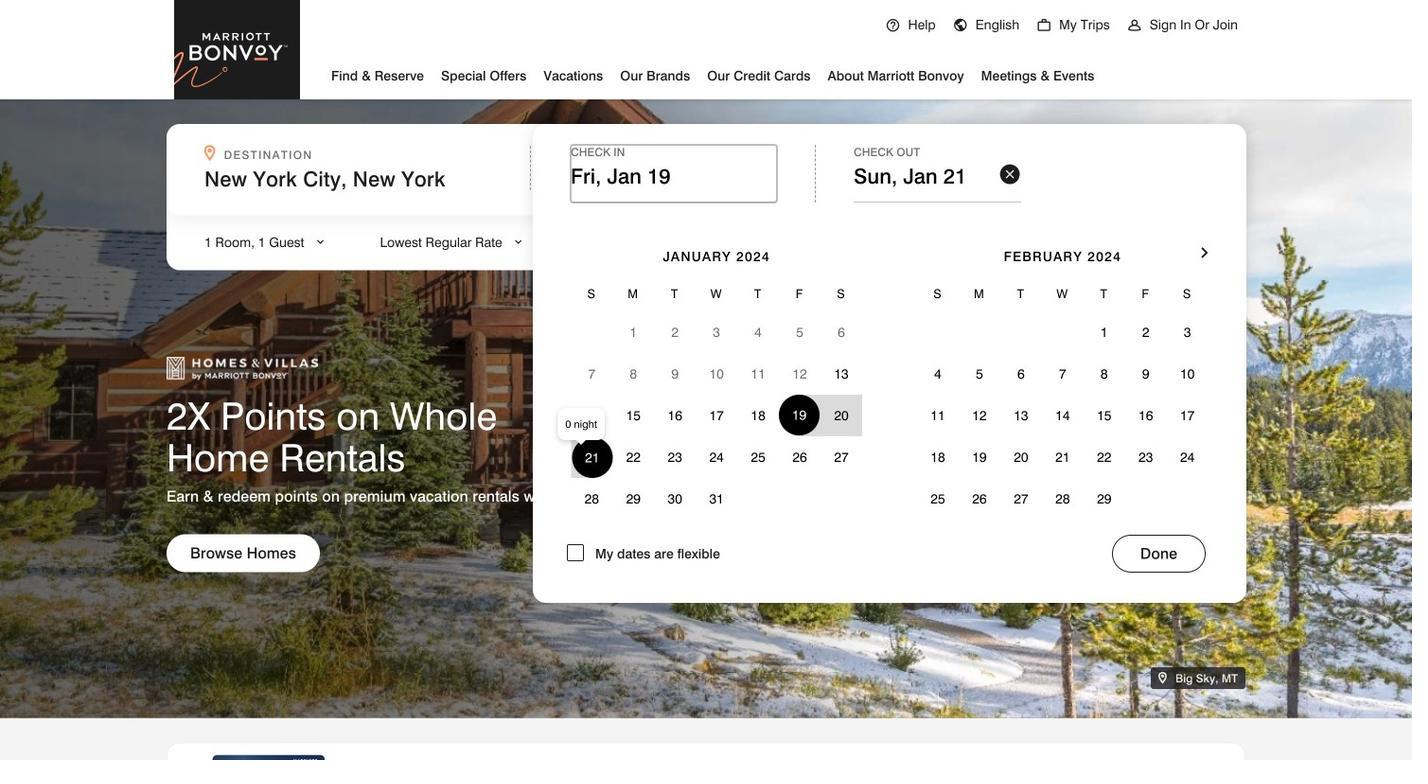 Task type: locate. For each thing, give the bounding box(es) containing it.
2 row group from the left
[[917, 311, 1209, 520]]

1 horizontal spatial row group
[[917, 311, 1209, 520]]

fri jan 05 2024 cell
[[779, 311, 821, 353]]

1 round image from the left
[[1037, 18, 1052, 33]]

2 round image from the left
[[953, 18, 968, 33]]

None search field
[[167, 124, 1247, 603]]

2 grid from the left
[[917, 222, 1209, 520]]

thu jan 04 2024 cell
[[738, 311, 779, 353]]

0 horizontal spatial round image
[[1037, 18, 1052, 33]]

sat jan 06 2024 cell
[[821, 311, 862, 353]]

row
[[571, 275, 862, 311], [917, 275, 1209, 311], [571, 311, 862, 353], [917, 311, 1209, 353], [571, 353, 862, 395], [917, 353, 1209, 395], [571, 395, 862, 436], [917, 395, 1209, 436], [571, 436, 862, 478], [917, 436, 1209, 478], [571, 478, 862, 520], [917, 478, 1209, 520]]

1 horizontal spatial grid
[[917, 222, 1209, 520]]

round image
[[1037, 18, 1052, 33], [1127, 18, 1142, 33]]

1 row group from the left
[[571, 311, 862, 520]]

0 horizontal spatial row group
[[571, 311, 862, 520]]

grid
[[571, 222, 862, 520], [917, 222, 1209, 520]]

row group
[[571, 311, 862, 520], [917, 311, 1209, 520]]

row group for first grid from the right
[[917, 311, 1209, 520]]

sun jan 07 2024 cell
[[571, 353, 613, 395]]

tue jan 02 2024 cell
[[654, 311, 696, 353]]

0 horizontal spatial grid
[[571, 222, 862, 520]]

1 horizontal spatial round image
[[953, 18, 968, 33]]

destination field
[[204, 167, 519, 191]]

1 round image from the left
[[886, 18, 901, 33]]

1 grid from the left
[[571, 222, 862, 520]]

1 horizontal spatial round image
[[1127, 18, 1142, 33]]

dropdown down image
[[512, 234, 525, 250]]

dropdown down image
[[314, 234, 327, 250]]

0 horizontal spatial round image
[[886, 18, 901, 33]]

round image
[[886, 18, 901, 33], [953, 18, 968, 33]]

2 round image from the left
[[1127, 18, 1142, 33]]



Task type: describe. For each thing, give the bounding box(es) containing it.
thu jan 11 2024 cell
[[738, 353, 779, 395]]

homes & villas by marriott bonvoy image
[[167, 357, 318, 380]]

mon jan 08 2024 cell
[[613, 353, 654, 395]]

row group for first grid from the left
[[571, 311, 862, 520]]

mon jan 01 2024 cell
[[613, 311, 654, 353]]

marriott bonvoy boundless® credit card from chase image
[[190, 755, 347, 760]]

fri jan 12 2024 cell
[[779, 353, 821, 395]]

Where can we take you? text field
[[204, 167, 494, 191]]

wed jan 03 2024 cell
[[696, 311, 738, 353]]

location image
[[1159, 672, 1173, 685]]

tue jan 09 2024 cell
[[654, 353, 696, 395]]

wed jan 10 2024 cell
[[696, 353, 738, 395]]



Task type: vqa. For each thing, say whether or not it's contained in the screenshot.
Trelawny
no



